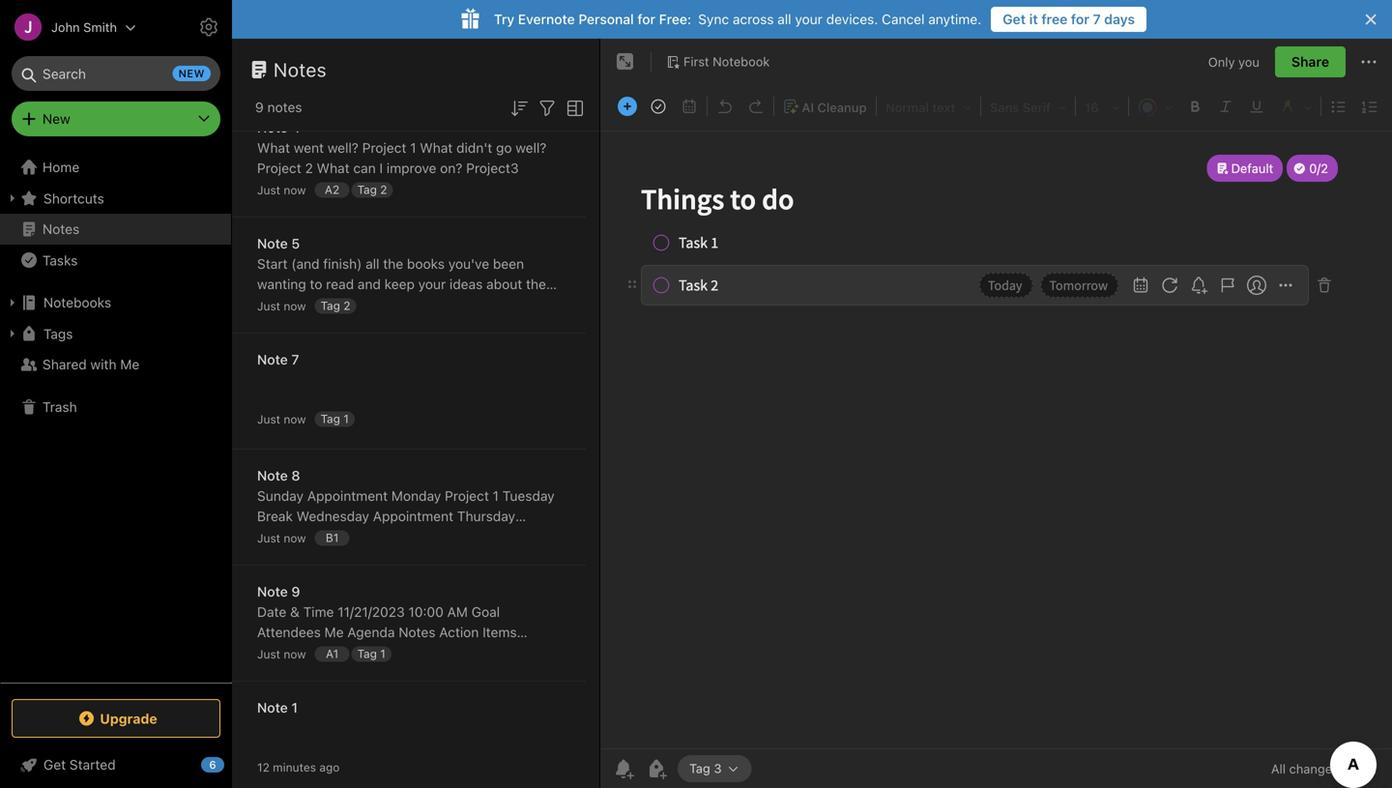 Task type: locate. For each thing, give the bounding box(es) containing it.
just
[[257, 183, 281, 197], [257, 299, 281, 313], [257, 412, 281, 426], [257, 531, 281, 545], [257, 647, 281, 661]]

tree
[[0, 152, 232, 682]]

only you
[[1209, 54, 1260, 69]]

up
[[401, 645, 417, 661]]

what up "a2"
[[317, 160, 350, 176]]

shared
[[43, 356, 87, 372]]

get it free for 7 days
[[1003, 11, 1135, 27]]

agenda
[[348, 624, 395, 640]]

1 note from the top
[[257, 119, 288, 135]]

all left the
[[366, 256, 380, 272]]

Account field
[[0, 8, 136, 46]]

tag 1 down pictu...
[[321, 412, 349, 426]]

View options field
[[559, 95, 587, 120]]

2 left b1 on the left bottom of page
[[305, 529, 313, 544]]

expand note image
[[614, 50, 637, 74]]

0 vertical spatial tag 1
[[321, 412, 349, 426]]

and down clean
[[374, 665, 397, 681]]

status
[[318, 645, 358, 661]]

new
[[178, 67, 205, 80]]

what
[[257, 140, 290, 156], [420, 140, 453, 156], [317, 160, 350, 176]]

just now for start (and finish) all the books you've been wanting to read and keep your ideas about them all in one place. tip: if you're reading a physical book, take pictu...
[[257, 299, 306, 313]]

your left devices.
[[795, 11, 823, 27]]

if
[[385, 296, 393, 312]]

1 now from the top
[[284, 183, 306, 197]]

tag 1 down agenda
[[357, 647, 386, 661]]

what up on?
[[420, 140, 453, 156]]

all
[[778, 11, 792, 27], [366, 256, 380, 272], [257, 296, 271, 312]]

2 down i
[[380, 183, 387, 196]]

2 vertical spatial notes
[[336, 665, 370, 681]]

just now for what went well? project 1 what didn't go well? project 2 what can i improve on? project3
[[257, 183, 306, 197]]

appointment up wednesday
[[307, 488, 388, 504]]

0 vertical spatial me
[[120, 356, 139, 372]]

notes up note 4
[[267, 99, 302, 115]]

share button
[[1276, 46, 1346, 77]]

notes down 'items'
[[474, 645, 509, 661]]

me up "status"
[[325, 624, 344, 640]]

tag down can on the left
[[357, 183, 377, 196]]

tag down pictu...
[[321, 412, 340, 426]]

tag down read
[[321, 299, 340, 312]]

just for sunday appointment monday project 1 tuesday break wednesday appointment thursday project 2 friday task 3 saturday break
[[257, 531, 281, 545]]

2 now from the top
[[284, 299, 306, 313]]

note down the book,
[[257, 352, 288, 368]]

me inside 'tree'
[[120, 356, 139, 372]]

note up start at the top of the page
[[257, 235, 288, 251]]

9 up note 4
[[255, 99, 264, 115]]

now down attendees
[[284, 647, 306, 661]]

note 4
[[257, 119, 300, 135]]

get it free for 7 days button
[[991, 7, 1147, 32]]

send
[[513, 645, 545, 661]]

and inside 'start (and finish) all the books you've been wanting to read and keep your ideas about them all in one place. tip: if you're reading a physical book, take pictu...'
[[358, 276, 381, 292]]

for right free
[[1071, 11, 1090, 27]]

1 vertical spatial all
[[366, 256, 380, 272]]

1 vertical spatial 7
[[291, 352, 299, 368]]

Sort options field
[[508, 95, 531, 120]]

just up note 8
[[257, 412, 281, 426]]

note down the out
[[257, 700, 288, 716]]

7 inside button
[[1093, 11, 1101, 27]]

anytime.
[[929, 11, 982, 27]]

a
[[490, 296, 497, 312]]

john smith
[[51, 20, 117, 34]]

0 horizontal spatial your
[[418, 276, 446, 292]]

devices.
[[827, 11, 878, 27]]

note down 9 notes
[[257, 119, 288, 135]]

tasks button
[[0, 245, 231, 276]]

notes up tasks
[[43, 221, 80, 237]]

Help and Learning task checklist field
[[0, 750, 232, 780]]

note for note 5
[[257, 235, 288, 251]]

2 inside the "sunday appointment monday project 1 tuesday break wednesday appointment thursday project 2 friday task 3 saturday break"
[[305, 529, 313, 544]]

note for note 1
[[257, 700, 288, 716]]

first notebook button
[[660, 48, 777, 75]]

2 well? from the left
[[516, 140, 547, 156]]

just now up note 8
[[257, 412, 306, 426]]

start (and finish) all the books you've been wanting to read and keep your ideas about them all in one place. tip: if you're reading a physical book, take pictu...
[[257, 256, 558, 333]]

1 just now from the top
[[257, 183, 306, 197]]

0 vertical spatial tag 2
[[357, 183, 387, 196]]

1 horizontal spatial me
[[325, 624, 344, 640]]

expand notebooks image
[[5, 295, 20, 310]]

new
[[43, 111, 70, 127]]

just now
[[257, 183, 306, 197], [257, 299, 306, 313], [257, 412, 306, 426], [257, 531, 306, 545], [257, 647, 306, 661]]

More actions field
[[1358, 46, 1381, 77]]

all right "across"
[[778, 11, 792, 27]]

break down sunday
[[257, 508, 293, 524]]

Tag 3 Tag actions field
[[722, 762, 740, 776]]

well? up can on the left
[[328, 140, 359, 156]]

1 horizontal spatial all
[[366, 256, 380, 272]]

2 just now from the top
[[257, 299, 306, 313]]

0 horizontal spatial tag 1
[[321, 412, 349, 426]]

add tag image
[[645, 757, 668, 780]]

heading level image
[[880, 94, 978, 119]]

1 up thursday
[[493, 488, 499, 504]]

1 horizontal spatial 9
[[291, 584, 300, 600]]

0 vertical spatial 3
[[391, 529, 399, 544]]

just now up the book,
[[257, 299, 306, 313]]

2 just from the top
[[257, 299, 281, 313]]

get left it
[[1003, 11, 1026, 27]]

am
[[447, 604, 468, 620]]

tag 2
[[357, 183, 387, 196], [321, 299, 351, 312]]

1 vertical spatial get
[[44, 757, 66, 773]]

get inside button
[[1003, 11, 1026, 27]]

1 for from the left
[[638, 11, 656, 27]]

with
[[90, 356, 117, 372]]

notes up 9 notes
[[274, 58, 327, 81]]

0 horizontal spatial all
[[257, 296, 271, 312]]

Insert field
[[613, 93, 642, 120]]

first notebook
[[684, 54, 770, 69]]

0 horizontal spatial 3
[[391, 529, 399, 544]]

for for free:
[[638, 11, 656, 27]]

1
[[410, 140, 416, 156], [344, 412, 349, 426], [493, 488, 499, 504], [380, 647, 386, 661], [291, 700, 298, 716]]

1 horizontal spatial get
[[1003, 11, 1026, 27]]

now for sunday
[[284, 531, 306, 545]]

new button
[[12, 102, 221, 136]]

free
[[1042, 11, 1068, 27]]

get left started
[[44, 757, 66, 773]]

1 vertical spatial 9
[[291, 584, 300, 600]]

tree containing home
[[0, 152, 232, 682]]

1 vertical spatial tag 2
[[321, 299, 351, 312]]

note inside note 9 date & time 11/21/2023 10:00 am goal attendees me agenda notes action items assignee status clean up meeting notes send out meeting notes and action items
[[257, 584, 288, 600]]

1 vertical spatial 3
[[714, 761, 722, 776]]

1 vertical spatial notes
[[43, 221, 80, 237]]

3 note from the top
[[257, 352, 288, 368]]

appointment down monday
[[373, 508, 454, 524]]

get
[[1003, 11, 1026, 27], [44, 757, 66, 773]]

0 horizontal spatial meeting
[[281, 665, 332, 681]]

well? right go
[[516, 140, 547, 156]]

went
[[294, 140, 324, 156]]

meeting
[[420, 645, 471, 661], [281, 665, 332, 681]]

click to collapse image
[[225, 752, 239, 776]]

1 horizontal spatial 3
[[714, 761, 722, 776]]

tag 2 down can on the left
[[357, 183, 387, 196]]

days
[[1105, 11, 1135, 27]]

now up take
[[284, 299, 306, 313]]

minutes
[[273, 761, 316, 774]]

date
[[257, 604, 287, 620]]

font size image
[[1079, 94, 1126, 119]]

5
[[291, 235, 300, 251]]

project
[[362, 140, 407, 156], [257, 160, 301, 176], [445, 488, 489, 504], [257, 529, 301, 544]]

items
[[443, 665, 477, 681]]

4 note from the top
[[257, 468, 288, 484]]

tag left tag 3 tag actions field
[[690, 761, 711, 776]]

note for note 4
[[257, 119, 288, 135]]

0 vertical spatial notes
[[267, 99, 302, 115]]

notes up up
[[399, 624, 436, 640]]

1 vertical spatial meeting
[[281, 665, 332, 681]]

note 8
[[257, 468, 300, 484]]

changes
[[1290, 762, 1339, 776]]

smith
[[83, 20, 117, 34]]

0 horizontal spatial break
[[257, 508, 293, 524]]

just now down went
[[257, 183, 306, 197]]

1 horizontal spatial tag 1
[[357, 647, 386, 661]]

1 just from the top
[[257, 183, 281, 197]]

2 vertical spatial notes
[[399, 624, 436, 640]]

meeting down action
[[420, 645, 471, 661]]

been
[[493, 256, 524, 272]]

just now for sunday appointment monday project 1 tuesday break wednesday appointment thursday project 2 friday task 3 saturday break
[[257, 531, 306, 545]]

0 horizontal spatial me
[[120, 356, 139, 372]]

tip:
[[358, 296, 381, 312]]

0 horizontal spatial get
[[44, 757, 66, 773]]

0 horizontal spatial well?
[[328, 140, 359, 156]]

0 horizontal spatial for
[[638, 11, 656, 27]]

b1
[[326, 531, 339, 544]]

trash
[[43, 399, 77, 415]]

to
[[310, 276, 323, 292]]

just now down attendees
[[257, 647, 306, 661]]

4 now from the top
[[284, 531, 306, 545]]

now for what
[[284, 183, 306, 197]]

just up note 5
[[257, 183, 281, 197]]

1 vertical spatial and
[[374, 665, 397, 681]]

for left free:
[[638, 11, 656, 27]]

1 horizontal spatial for
[[1071, 11, 1090, 27]]

5 note from the top
[[257, 584, 288, 600]]

upgrade
[[100, 711, 157, 727]]

now left "a2"
[[284, 183, 306, 197]]

note up date
[[257, 584, 288, 600]]

1 horizontal spatial notes
[[274, 58, 327, 81]]

thursday
[[457, 508, 516, 524]]

Font color field
[[1132, 93, 1180, 120]]

1 horizontal spatial break
[[462, 529, 498, 544]]

on?
[[440, 160, 463, 176]]

0 horizontal spatial notes
[[43, 221, 80, 237]]

1 up improve
[[410, 140, 416, 156]]

just down sunday
[[257, 531, 281, 545]]

break
[[257, 508, 293, 524], [462, 529, 498, 544]]

2 vertical spatial all
[[257, 296, 271, 312]]

in
[[275, 296, 286, 312]]

just now down sunday
[[257, 531, 306, 545]]

2 note from the top
[[257, 235, 288, 251]]

1 vertical spatial notes
[[474, 645, 509, 661]]

well?
[[328, 140, 359, 156], [516, 140, 547, 156]]

just up the out
[[257, 647, 281, 661]]

for inside button
[[1071, 11, 1090, 27]]

2
[[305, 160, 313, 176], [380, 183, 387, 196], [344, 299, 351, 312], [305, 529, 313, 544]]

2 down went
[[305, 160, 313, 176]]

1 inside the "sunday appointment monday project 1 tuesday break wednesday appointment thursday project 2 friday task 3 saturday break"
[[493, 488, 499, 504]]

get for get it free for 7 days
[[1003, 11, 1026, 27]]

Note Editor text field
[[601, 132, 1393, 749]]

1 horizontal spatial well?
[[516, 140, 547, 156]]

improve
[[387, 160, 437, 176]]

1 vertical spatial your
[[418, 276, 446, 292]]

font color image
[[1132, 94, 1179, 119]]

1 horizontal spatial tag 2
[[357, 183, 387, 196]]

7 left days
[[1093, 11, 1101, 27]]

and up tip:
[[358, 276, 381, 292]]

0 horizontal spatial 7
[[291, 352, 299, 368]]

action
[[401, 665, 439, 681]]

4 just from the top
[[257, 531, 281, 545]]

2 up pictu...
[[344, 299, 351, 312]]

now left b1 on the left bottom of page
[[284, 531, 306, 545]]

break down thursday
[[462, 529, 498, 544]]

a2
[[325, 183, 340, 196]]

7
[[1093, 11, 1101, 27], [291, 352, 299, 368]]

3 right task
[[391, 529, 399, 544]]

your down books
[[418, 276, 446, 292]]

9
[[255, 99, 264, 115], [291, 584, 300, 600]]

notes inside note 9 date & time 11/21/2023 10:00 am goal attendees me agenda notes action items assignee status clean up meeting notes send out meeting notes and action items
[[399, 624, 436, 640]]

meeting down assignee
[[281, 665, 332, 681]]

monday
[[392, 488, 441, 504]]

notes down "status"
[[336, 665, 370, 681]]

just up the book,
[[257, 299, 281, 313]]

0 vertical spatial get
[[1003, 11, 1026, 27]]

1 horizontal spatial meeting
[[420, 645, 471, 661]]

4 just now from the top
[[257, 531, 306, 545]]

9 up '&'
[[291, 584, 300, 600]]

now up 8
[[284, 412, 306, 426]]

Highlight field
[[1273, 93, 1319, 120]]

tasks
[[43, 252, 78, 268]]

3 right add tag image
[[714, 761, 722, 776]]

action
[[439, 624, 479, 640]]

(and
[[291, 256, 320, 272]]

what down note 4
[[257, 140, 290, 156]]

0 vertical spatial all
[[778, 11, 792, 27]]

2 for from the left
[[1071, 11, 1090, 27]]

tag 3
[[690, 761, 722, 776]]

0 vertical spatial meeting
[[420, 645, 471, 661]]

get inside help and learning task checklist field
[[44, 757, 66, 773]]

3
[[391, 529, 399, 544], [714, 761, 722, 776]]

0 vertical spatial and
[[358, 276, 381, 292]]

6 note from the top
[[257, 700, 288, 716]]

5 just from the top
[[257, 647, 281, 661]]

1 vertical spatial tag 1
[[357, 647, 386, 661]]

all left in
[[257, 296, 271, 312]]

me right with at the top left of the page
[[120, 356, 139, 372]]

reading
[[439, 296, 486, 312]]

ago
[[320, 761, 340, 774]]

me inside note 9 date & time 11/21/2023 10:00 am goal attendees me agenda notes action items assignee status clean up meeting notes send out meeting notes and action items
[[325, 624, 344, 640]]

1 horizontal spatial 7
[[1093, 11, 1101, 27]]

7 down take
[[291, 352, 299, 368]]

appointment
[[307, 488, 388, 504], [373, 508, 454, 524]]

notes
[[267, 99, 302, 115], [474, 645, 509, 661], [336, 665, 370, 681]]

note up sunday
[[257, 468, 288, 484]]

expand tags image
[[5, 326, 20, 341]]

0 horizontal spatial tag 2
[[321, 299, 351, 312]]

clean
[[361, 645, 397, 661]]

a1
[[326, 647, 339, 661]]

0 vertical spatial 9
[[255, 99, 264, 115]]

2 horizontal spatial notes
[[399, 624, 436, 640]]

0 horizontal spatial notes
[[267, 99, 302, 115]]

evernote
[[518, 11, 575, 27]]

1 vertical spatial me
[[325, 624, 344, 640]]

0 vertical spatial your
[[795, 11, 823, 27]]

0 vertical spatial 7
[[1093, 11, 1101, 27]]

tag 2 down read
[[321, 299, 351, 312]]



Task type: vqa. For each thing, say whether or not it's contained in the screenshot.
the topmost And
yes



Task type: describe. For each thing, give the bounding box(es) containing it.
now for start
[[284, 299, 306, 313]]

ideas
[[450, 276, 483, 292]]

book,
[[257, 317, 292, 333]]

2 inside what went well? project 1 what didn't go well? project 2 what can i improve on? project3
[[305, 160, 313, 176]]

started
[[70, 757, 116, 773]]

home
[[43, 159, 80, 175]]

get started
[[44, 757, 116, 773]]

for for 7
[[1071, 11, 1090, 27]]

3 inside "button"
[[714, 761, 722, 776]]

note for note 8
[[257, 468, 288, 484]]

1 horizontal spatial your
[[795, 11, 823, 27]]

Heading level field
[[879, 93, 979, 120]]

new search field
[[25, 56, 211, 91]]

shortcuts
[[44, 190, 104, 206]]

wednesday
[[297, 508, 369, 524]]

all changes saved
[[1272, 762, 1377, 776]]

Font family field
[[984, 93, 1073, 120]]

task image
[[645, 93, 672, 120]]

about
[[487, 276, 522, 292]]

try evernote personal for free: sync across all your devices. cancel anytime.
[[494, 11, 982, 27]]

1 down pictu...
[[344, 412, 349, 426]]

4
[[291, 119, 300, 135]]

5 now from the top
[[284, 647, 306, 661]]

saved
[[1343, 762, 1377, 776]]

More field
[[1386, 93, 1393, 120]]

12 minutes ago
[[257, 761, 340, 774]]

it
[[1030, 11, 1038, 27]]

finish)
[[323, 256, 362, 272]]

just for start (and finish) all the books you've been wanting to read and keep your ideas about them all in one place. tip: if you're reading a physical book, take pictu...
[[257, 299, 281, 313]]

2 horizontal spatial all
[[778, 11, 792, 27]]

home link
[[0, 152, 232, 183]]

0 horizontal spatial what
[[257, 140, 290, 156]]

sync
[[698, 11, 729, 27]]

1 inside what went well? project 1 what didn't go well? project 2 what can i improve on? project3
[[410, 140, 416, 156]]

1 vertical spatial break
[[462, 529, 498, 544]]

2 horizontal spatial notes
[[474, 645, 509, 661]]

3 just from the top
[[257, 412, 281, 426]]

get for get started
[[44, 757, 66, 773]]

0 vertical spatial notes
[[274, 58, 327, 81]]

notebooks link
[[0, 287, 231, 318]]

note 9 date & time 11/21/2023 10:00 am goal attendees me agenda notes action items assignee status clean up meeting notes send out meeting notes and action items
[[257, 584, 545, 681]]

shortcuts button
[[0, 183, 231, 214]]

1 well? from the left
[[328, 140, 359, 156]]

font family image
[[985, 94, 1073, 119]]

highlight image
[[1274, 94, 1318, 119]]

project up thursday
[[445, 488, 489, 504]]

1 down agenda
[[380, 647, 386, 661]]

add filters image
[[536, 97, 559, 120]]

shared with me link
[[0, 349, 231, 380]]

goal
[[472, 604, 500, 620]]

more actions image
[[1358, 50, 1381, 74]]

0 horizontal spatial 9
[[255, 99, 264, 115]]

3 inside the "sunday appointment monday project 1 tuesday break wednesday appointment thursday project 2 friday task 3 saturday break"
[[391, 529, 399, 544]]

upgrade button
[[12, 699, 221, 738]]

and inside note 9 date & time 11/21/2023 10:00 am goal attendees me agenda notes action items assignee status clean up meeting notes send out meeting notes and action items
[[374, 665, 397, 681]]

1 vertical spatial appointment
[[373, 508, 454, 524]]

11/21/2023
[[338, 604, 405, 620]]

out
[[257, 665, 278, 681]]

can
[[353, 160, 376, 176]]

1 horizontal spatial notes
[[336, 665, 370, 681]]

your inside 'start (and finish) all the books you've been wanting to read and keep your ideas about them all in one place. tip: if you're reading a physical book, take pictu...'
[[418, 276, 446, 292]]

5 just now from the top
[[257, 647, 306, 661]]

assignee
[[257, 645, 314, 661]]

attendees
[[257, 624, 321, 640]]

keep
[[385, 276, 415, 292]]

notebooks
[[44, 294, 111, 310]]

tags button
[[0, 318, 231, 349]]

notebook
[[713, 54, 770, 69]]

you
[[1239, 54, 1260, 69]]

you're
[[397, 296, 435, 312]]

9 notes
[[255, 99, 302, 115]]

0 vertical spatial break
[[257, 508, 293, 524]]

6
[[209, 759, 216, 771]]

1 horizontal spatial what
[[317, 160, 350, 176]]

project3
[[466, 160, 519, 176]]

project down went
[[257, 160, 301, 176]]

across
[[733, 11, 774, 27]]

12
[[257, 761, 270, 774]]

8
[[291, 468, 300, 484]]

2 horizontal spatial what
[[420, 140, 453, 156]]

project up i
[[362, 140, 407, 156]]

time
[[303, 604, 334, 620]]

all
[[1272, 762, 1286, 776]]

note for note 7
[[257, 352, 288, 368]]

go
[[496, 140, 512, 156]]

tags
[[44, 326, 73, 342]]

project down sunday
[[257, 529, 301, 544]]

the
[[383, 256, 403, 272]]

personal
[[579, 11, 634, 27]]

note for note 9 date & time 11/21/2023 10:00 am goal attendees me agenda notes action items assignee status clean up meeting notes send out meeting notes and action items
[[257, 584, 288, 600]]

didn't
[[457, 140, 493, 156]]

notes inside 'tree'
[[43, 221, 80, 237]]

settings image
[[197, 15, 221, 39]]

wanting
[[257, 276, 306, 292]]

tag inside tag 3 "button"
[[690, 761, 711, 776]]

tag 3 button
[[678, 755, 752, 782]]

you've
[[449, 256, 489, 272]]

only
[[1209, 54, 1235, 69]]

place.
[[316, 296, 354, 312]]

0 vertical spatial appointment
[[307, 488, 388, 504]]

note window element
[[601, 39, 1393, 788]]

shared with me
[[43, 356, 139, 372]]

Add filters field
[[536, 95, 559, 120]]

sunday appointment monday project 1 tuesday break wednesday appointment thursday project 2 friday task 3 saturday break
[[257, 488, 555, 544]]

what went well? project 1 what didn't go well? project 2 what can i improve on? project3
[[257, 140, 547, 176]]

9 inside note 9 date & time 11/21/2023 10:00 am goal attendees me agenda notes action items assignee status clean up meeting notes send out meeting notes and action items
[[291, 584, 300, 600]]

john
[[51, 20, 80, 34]]

add a reminder image
[[612, 757, 635, 780]]

note 7
[[257, 352, 299, 368]]

task
[[359, 529, 387, 544]]

share
[[1292, 54, 1330, 70]]

sunday
[[257, 488, 304, 504]]

tag down agenda
[[357, 647, 377, 661]]

1 down assignee
[[291, 700, 298, 716]]

items
[[483, 624, 517, 640]]

3 just now from the top
[[257, 412, 306, 426]]

friday
[[317, 529, 355, 544]]

start
[[257, 256, 288, 272]]

3 now from the top
[[284, 412, 306, 426]]

Search text field
[[25, 56, 207, 91]]

just for what went well? project 1 what didn't go well? project 2 what can i improve on? project3
[[257, 183, 281, 197]]

them
[[526, 276, 558, 292]]

tuesday
[[503, 488, 555, 504]]

first
[[684, 54, 709, 69]]

Font size field
[[1078, 93, 1127, 120]]



